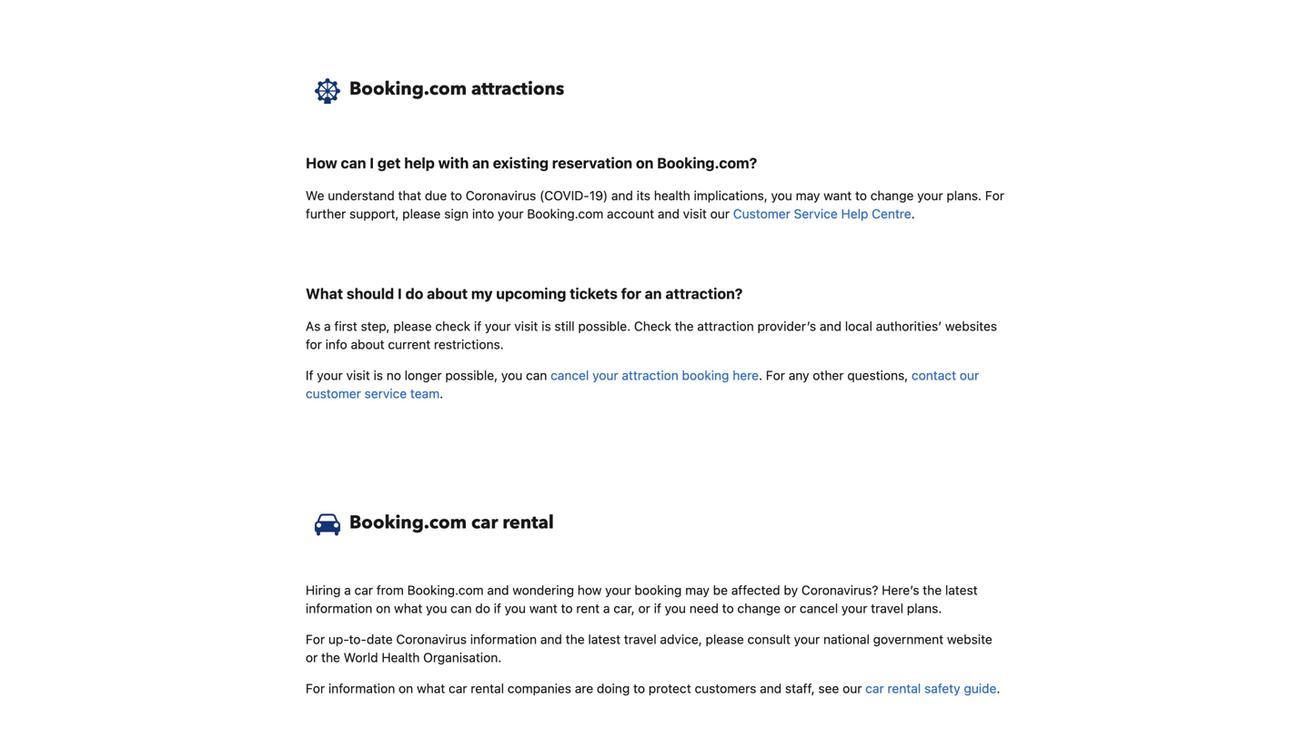 Task type: locate. For each thing, give the bounding box(es) containing it.
0 horizontal spatial a
[[324, 318, 331, 333]]

the down rent
[[566, 632, 585, 647]]

visit down health
[[683, 206, 707, 221]]

1 vertical spatial booking
[[635, 582, 682, 597]]

rental down 'organisation.'
[[471, 681, 504, 696]]

a inside as a first step, please check if your visit is still possible. check the attraction provider's and local authorities' websites for info about current restrictions.
[[324, 318, 331, 333]]

1 vertical spatial want
[[530, 601, 558, 616]]

or inside for up-to-date coronavirus information and the latest travel advice, please consult your national government website or the world health organisation.
[[306, 650, 318, 665]]

. right help
[[912, 206, 915, 221]]

0 horizontal spatial i
[[370, 154, 374, 172]]

. right safety
[[997, 681, 1001, 696]]

0 horizontal spatial change
[[738, 601, 781, 616]]

0 vertical spatial a
[[324, 318, 331, 333]]

0 vertical spatial about
[[427, 285, 468, 302]]

on up its on the left top of the page
[[636, 154, 654, 172]]

1 vertical spatial an
[[645, 285, 662, 302]]

booking.com
[[350, 76, 467, 101], [527, 206, 604, 221], [350, 510, 467, 535], [407, 582, 484, 597]]

an up "check"
[[645, 285, 662, 302]]

hiring a car from booking.com and wondering how your booking may be affected by coronavirus? here's the latest information on what you can do if you want to rent a car, or if you need to change or cancel your travel plans.
[[306, 582, 978, 616]]

please inside we understand that due to coronavirus (covid-19) and its health implications, you may want to change your plans. for further support, please sign into your booking.com account and visit our
[[403, 206, 441, 221]]

a left car,
[[603, 601, 610, 616]]

what should i do about my upcoming tickets for an attraction?
[[306, 285, 743, 302]]

cancel down still
[[551, 368, 589, 383]]

if
[[306, 368, 314, 383]]

the right here's
[[923, 582, 942, 597]]

please down need
[[706, 632, 744, 647]]

0 vertical spatial attraction
[[698, 318, 754, 333]]

0 vertical spatial latest
[[946, 582, 978, 597]]

want inside we understand that due to coronavirus (covid-19) and its health implications, you may want to change your plans. for further support, please sign into your booking.com account and visit our
[[824, 188, 852, 203]]

a right hiring
[[344, 582, 351, 597]]

our inside contact our customer service team
[[960, 368, 980, 383]]

1 horizontal spatial do
[[475, 601, 491, 616]]

2 vertical spatial our
[[843, 681, 862, 696]]

1 vertical spatial travel
[[624, 632, 657, 647]]

1 vertical spatial about
[[351, 337, 385, 352]]

1 vertical spatial please
[[394, 318, 432, 333]]

0 vertical spatial change
[[871, 188, 914, 203]]

an
[[473, 154, 490, 172], [645, 285, 662, 302]]

customer service help centre .
[[734, 206, 915, 221]]

0 horizontal spatial plans.
[[907, 601, 942, 616]]

you up customer
[[771, 188, 793, 203]]

if up restrictions.
[[474, 318, 482, 333]]

car
[[472, 510, 498, 535], [355, 582, 373, 597], [449, 681, 467, 696], [866, 681, 885, 696]]

get
[[378, 154, 401, 172]]

info
[[326, 337, 347, 352]]

we understand that due to coronavirus (covid-19) and its health implications, you may want to change your plans. for further support, please sign into your booking.com account and visit our
[[306, 188, 1005, 221]]

tickets
[[570, 285, 618, 302]]

0 vertical spatial visit
[[683, 206, 707, 221]]

attraction down attraction?
[[698, 318, 754, 333]]

what down from
[[394, 601, 423, 616]]

0 horizontal spatial on
[[376, 601, 391, 616]]

1 vertical spatial our
[[960, 368, 980, 383]]

1 vertical spatial change
[[738, 601, 781, 616]]

the
[[675, 318, 694, 333], [923, 582, 942, 597], [566, 632, 585, 647], [321, 650, 340, 665]]

our right contact on the right of the page
[[960, 368, 980, 383]]

health
[[654, 188, 691, 203]]

0 horizontal spatial an
[[473, 154, 490, 172]]

i
[[370, 154, 374, 172], [398, 285, 402, 302]]

other
[[813, 368, 844, 383]]

0 vertical spatial i
[[370, 154, 374, 172]]

if up 'organisation.'
[[494, 601, 501, 616]]

2 vertical spatial a
[[603, 601, 610, 616]]

about up check
[[427, 285, 468, 302]]

with
[[438, 154, 469, 172]]

coronavirus inside we understand that due to coronavirus (covid-19) and its health implications, you may want to change your plans. for further support, please sign into your booking.com account and visit our
[[466, 188, 536, 203]]

possible.
[[578, 318, 631, 333]]

0 vertical spatial plans.
[[947, 188, 982, 203]]

is left no
[[374, 368, 383, 383]]

coronavirus up into
[[466, 188, 536, 203]]

our right see
[[843, 681, 862, 696]]

existing
[[493, 154, 549, 172]]

0 vertical spatial please
[[403, 206, 441, 221]]

change up centre
[[871, 188, 914, 203]]

change inside hiring a car from booking.com and wondering how your booking may be affected by coronavirus? here's the latest information on what you can do if you want to rent a car, or if you need to change or cancel your travel plans.
[[738, 601, 781, 616]]

visit inside we understand that due to coronavirus (covid-19) and its health implications, you may want to change your plans. for further support, please sign into your booking.com account and visit our
[[683, 206, 707, 221]]

change down affected
[[738, 601, 781, 616]]

1 horizontal spatial plans.
[[947, 188, 982, 203]]

booking.com down the (covid-
[[527, 206, 604, 221]]

into
[[472, 206, 494, 221]]

booking.com up help
[[350, 76, 467, 101]]

1 vertical spatial visit
[[515, 318, 538, 333]]

1 horizontal spatial on
[[399, 681, 413, 696]]

to up sign
[[451, 188, 462, 203]]

1 vertical spatial do
[[475, 601, 491, 616]]

do
[[406, 285, 424, 302], [475, 601, 491, 616]]

can up 'organisation.'
[[451, 601, 472, 616]]

what
[[306, 285, 343, 302]]

0 vertical spatial may
[[796, 188, 821, 203]]

rental
[[503, 510, 554, 535], [471, 681, 504, 696], [888, 681, 921, 696]]

attractions
[[472, 76, 565, 101]]

1 vertical spatial i
[[398, 285, 402, 302]]

please up the 'current'
[[394, 318, 432, 333]]

0 vertical spatial coronavirus
[[466, 188, 536, 203]]

on down from
[[376, 601, 391, 616]]

0 horizontal spatial or
[[306, 650, 318, 665]]

a right as
[[324, 318, 331, 333]]

or
[[639, 601, 651, 616], [785, 601, 797, 616], [306, 650, 318, 665]]

or left world
[[306, 650, 318, 665]]

customers
[[695, 681, 757, 696]]

0 horizontal spatial travel
[[624, 632, 657, 647]]

travel inside hiring a car from booking.com and wondering how your booking may be affected by coronavirus? here's the latest information on what you can do if you want to rent a car, or if you need to change or cancel your travel plans.
[[871, 601, 904, 616]]

booking left here
[[682, 368, 730, 383]]

is
[[542, 318, 551, 333], [374, 368, 383, 383]]

cancel down 'coronavirus?'
[[800, 601, 839, 616]]

0 vertical spatial do
[[406, 285, 424, 302]]

still
[[555, 318, 575, 333]]

change inside we understand that due to coronavirus (covid-19) and its health implications, you may want to change your plans. for further support, please sign into your booking.com account and visit our
[[871, 188, 914, 203]]

to left rent
[[561, 601, 573, 616]]

0 horizontal spatial want
[[530, 601, 558, 616]]

date
[[367, 632, 393, 647]]

latest up website
[[946, 582, 978, 597]]

latest down rent
[[588, 632, 621, 647]]

information up 'organisation.'
[[470, 632, 537, 647]]

0 horizontal spatial cancel
[[551, 368, 589, 383]]

1 horizontal spatial want
[[824, 188, 852, 203]]

2 vertical spatial please
[[706, 632, 744, 647]]

please
[[403, 206, 441, 221], [394, 318, 432, 333], [706, 632, 744, 647]]

0 horizontal spatial about
[[351, 337, 385, 352]]

implications,
[[694, 188, 768, 203]]

and left wondering
[[487, 582, 509, 597]]

and
[[612, 188, 633, 203], [658, 206, 680, 221], [820, 318, 842, 333], [487, 582, 509, 597], [541, 632, 563, 647], [760, 681, 782, 696]]

about
[[427, 285, 468, 302], [351, 337, 385, 352]]

do up 'organisation.'
[[475, 601, 491, 616]]

attraction
[[698, 318, 754, 333], [622, 368, 679, 383]]

car inside hiring a car from booking.com and wondering how your booking may be affected by coronavirus? here's the latest information on what you can do if you want to rent a car, or if you need to change or cancel your travel plans.
[[355, 582, 373, 597]]

travel down car,
[[624, 632, 657, 647]]

travel
[[871, 601, 904, 616], [624, 632, 657, 647]]

0 vertical spatial want
[[824, 188, 852, 203]]

do right should
[[406, 285, 424, 302]]

1 vertical spatial information
[[470, 632, 537, 647]]

for down as
[[306, 337, 322, 352]]

0 vertical spatial our
[[711, 206, 730, 221]]

consult
[[748, 632, 791, 647]]

1 vertical spatial plans.
[[907, 601, 942, 616]]

2 horizontal spatial on
[[636, 154, 654, 172]]

and inside as a first step, please check if your visit is still possible. check the attraction provider's and local authorities' websites for info about current restrictions.
[[820, 318, 842, 333]]

for
[[986, 188, 1005, 203], [766, 368, 786, 383], [306, 632, 325, 647], [306, 681, 325, 696]]

1 horizontal spatial about
[[427, 285, 468, 302]]

1 horizontal spatial cancel
[[800, 601, 839, 616]]

health
[[382, 650, 420, 665]]

and down wondering
[[541, 632, 563, 647]]

1 vertical spatial a
[[344, 582, 351, 597]]

here's
[[882, 582, 920, 597]]

information down hiring
[[306, 601, 373, 616]]

coronavirus up 'health'
[[396, 632, 467, 647]]

longer
[[405, 368, 442, 383]]

19)
[[590, 188, 608, 203]]

as
[[306, 318, 321, 333]]

1 horizontal spatial a
[[344, 582, 351, 597]]

rental up wondering
[[503, 510, 554, 535]]

what
[[394, 601, 423, 616], [417, 681, 445, 696]]

1 horizontal spatial attraction
[[698, 318, 754, 333]]

may up need
[[686, 582, 710, 597]]

i left get in the top of the page
[[370, 154, 374, 172]]

0 vertical spatial can
[[341, 154, 366, 172]]

1 vertical spatial on
[[376, 601, 391, 616]]

0 vertical spatial information
[[306, 601, 373, 616]]

help
[[842, 206, 869, 221]]

. left "any"
[[759, 368, 763, 383]]

can
[[341, 154, 366, 172], [526, 368, 547, 383], [451, 601, 472, 616]]

rental left safety
[[888, 681, 921, 696]]

booking
[[682, 368, 730, 383], [635, 582, 682, 597]]

that
[[398, 188, 422, 203]]

may
[[796, 188, 821, 203], [686, 582, 710, 597]]

if
[[474, 318, 482, 333], [494, 601, 501, 616], [654, 601, 662, 616]]

information inside for up-to-date coronavirus information and the latest travel advice, please consult your national government website or the world health organisation.
[[470, 632, 537, 647]]

any
[[789, 368, 810, 383]]

contact our customer service team link
[[306, 368, 980, 401]]

2 horizontal spatial visit
[[683, 206, 707, 221]]

for inside for up-to-date coronavirus information and the latest travel advice, please consult your national government website or the world health organisation.
[[306, 632, 325, 647]]

travel down here's
[[871, 601, 904, 616]]

change
[[871, 188, 914, 203], [738, 601, 781, 616]]

1 horizontal spatial change
[[871, 188, 914, 203]]

i right should
[[398, 285, 402, 302]]

information down world
[[329, 681, 395, 696]]

attraction down as a first step, please check if your visit is still possible. check the attraction provider's and local authorities' websites for info about current restrictions. in the top of the page
[[622, 368, 679, 383]]

booking.com car rental
[[350, 510, 554, 535]]

the inside hiring a car from booking.com and wondering how your booking may be affected by coronavirus? here's the latest information on what you can do if you want to rent a car, or if you need to change or cancel your travel plans.
[[923, 582, 942, 597]]

0 horizontal spatial latest
[[588, 632, 621, 647]]

1 vertical spatial attraction
[[622, 368, 679, 383]]

1 horizontal spatial our
[[843, 681, 862, 696]]

may up service in the right top of the page
[[796, 188, 821, 203]]

1 vertical spatial latest
[[588, 632, 621, 647]]

our down implications,
[[711, 206, 730, 221]]

on down 'health'
[[399, 681, 413, 696]]

doing
[[597, 681, 630, 696]]

want up customer service help centre .
[[824, 188, 852, 203]]

information inside hiring a car from booking.com and wondering how your booking may be affected by coronavirus? here's the latest information on what you can do if you want to rent a car, or if you need to change or cancel your travel plans.
[[306, 601, 373, 616]]

1 vertical spatial may
[[686, 582, 710, 597]]

and left local
[[820, 318, 842, 333]]

0 vertical spatial an
[[473, 154, 490, 172]]

0 vertical spatial travel
[[871, 601, 904, 616]]

0 vertical spatial cancel
[[551, 368, 589, 383]]

plans. inside hiring a car from booking.com and wondering how your booking may be affected by coronavirus? here's the latest information on what you can do if you want to rent a car, or if you need to change or cancel your travel plans.
[[907, 601, 942, 616]]

0 horizontal spatial if
[[474, 318, 482, 333]]

for right tickets
[[621, 285, 642, 302]]

.
[[912, 206, 915, 221], [759, 368, 763, 383], [440, 386, 444, 401], [997, 681, 1001, 696]]

if right car,
[[654, 601, 662, 616]]

0 vertical spatial booking
[[682, 368, 730, 383]]

0 vertical spatial for
[[621, 285, 642, 302]]

2 vertical spatial can
[[451, 601, 472, 616]]

1 vertical spatial for
[[306, 337, 322, 352]]

1 horizontal spatial is
[[542, 318, 551, 333]]

about down step,
[[351, 337, 385, 352]]

2 horizontal spatial our
[[960, 368, 980, 383]]

customer service help centre link
[[734, 206, 912, 221]]

1 horizontal spatial can
[[451, 601, 472, 616]]

what down 'health'
[[417, 681, 445, 696]]

1 horizontal spatial latest
[[946, 582, 978, 597]]

2 vertical spatial visit
[[346, 368, 370, 383]]

booking up car,
[[635, 582, 682, 597]]

please down that
[[403, 206, 441, 221]]

visit
[[683, 206, 707, 221], [515, 318, 538, 333], [346, 368, 370, 383]]

or down by
[[785, 601, 797, 616]]

0 horizontal spatial our
[[711, 206, 730, 221]]

visit up customer
[[346, 368, 370, 383]]

or right car,
[[639, 601, 651, 616]]

up-
[[329, 632, 349, 647]]

your
[[918, 188, 944, 203], [498, 206, 524, 221], [485, 318, 511, 333], [317, 368, 343, 383], [593, 368, 619, 383], [606, 582, 631, 597], [842, 601, 868, 616], [794, 632, 820, 647]]

booking.com right from
[[407, 582, 484, 597]]

1 horizontal spatial may
[[796, 188, 821, 203]]

1 horizontal spatial travel
[[871, 601, 904, 616]]

coronavirus?
[[802, 582, 879, 597]]

an right with
[[473, 154, 490, 172]]

1 vertical spatial can
[[526, 368, 547, 383]]

can right possible, at the left of the page
[[526, 368, 547, 383]]

a
[[324, 318, 331, 333], [344, 582, 351, 597], [603, 601, 610, 616]]

want down wondering
[[530, 601, 558, 616]]

customer
[[306, 386, 361, 401]]

and inside for up-to-date coronavirus information and the latest travel advice, please consult your national government website or the world health organisation.
[[541, 632, 563, 647]]

0 horizontal spatial may
[[686, 582, 710, 597]]

visit inside as a first step, please check if your visit is still possible. check the attraction provider's and local authorities' websites for info about current restrictions.
[[515, 318, 538, 333]]

can right how
[[341, 154, 366, 172]]

0 horizontal spatial for
[[306, 337, 322, 352]]

is left still
[[542, 318, 551, 333]]

visit down what should i do about my upcoming tickets for an attraction?
[[515, 318, 538, 333]]

staff,
[[786, 681, 815, 696]]

websites
[[946, 318, 998, 333]]

0 vertical spatial what
[[394, 601, 423, 616]]

our inside we understand that due to coronavirus (covid-19) and its health implications, you may want to change your plans. for further support, please sign into your booking.com account and visit our
[[711, 206, 730, 221]]

the right "check"
[[675, 318, 694, 333]]

0 vertical spatial is
[[542, 318, 551, 333]]

for inside we understand that due to coronavirus (covid-19) and its health implications, you may want to change your plans. for further support, please sign into your booking.com account and visit our
[[986, 188, 1005, 203]]

1 horizontal spatial for
[[621, 285, 642, 302]]

understand
[[328, 188, 395, 203]]

the inside as a first step, please check if your visit is still possible. check the attraction provider's and local authorities' websites for info about current restrictions.
[[675, 318, 694, 333]]

car,
[[614, 601, 635, 616]]

1 vertical spatial cancel
[[800, 601, 839, 616]]

questions,
[[848, 368, 909, 383]]

1 horizontal spatial visit
[[515, 318, 538, 333]]



Task type: vqa. For each thing, say whether or not it's contained in the screenshot.
visit to the bottom
yes



Task type: describe. For each thing, give the bounding box(es) containing it.
hiring
[[306, 582, 341, 597]]

team
[[410, 386, 440, 401]]

contact our customer service team
[[306, 368, 980, 401]]

2 horizontal spatial or
[[785, 601, 797, 616]]

your inside for up-to-date coronavirus information and the latest travel advice, please consult your national government website or the world health organisation.
[[794, 632, 820, 647]]

i for get
[[370, 154, 374, 172]]

see
[[819, 681, 840, 696]]

service
[[365, 386, 407, 401]]

and up account
[[612, 188, 633, 203]]

what inside hiring a car from booking.com and wondering how your booking may be affected by coronavirus? here's the latest information on what you can do if you want to rent a car, or if you need to change or cancel your travel plans.
[[394, 601, 423, 616]]

organisation.
[[423, 650, 502, 665]]

to up help
[[856, 188, 867, 203]]

rent
[[577, 601, 600, 616]]

. down longer
[[440, 386, 444, 401]]

for information on what car rental companies are doing to protect customers and staff, see our car rental safety guide .
[[306, 681, 1001, 696]]

about inside as a first step, please check if your visit is still possible. check the attraction provider's and local authorities' websites for info about current restrictions.
[[351, 337, 385, 352]]

attraction inside as a first step, please check if your visit is still possible. check the attraction provider's and local authorities' websites for info about current restrictions.
[[698, 318, 754, 333]]

authorities'
[[876, 318, 942, 333]]

cancel inside hiring a car from booking.com and wondering how your booking may be affected by coronavirus? here's the latest information on what you can do if you want to rent a car, or if you need to change or cancel your travel plans.
[[800, 601, 839, 616]]

0 horizontal spatial do
[[406, 285, 424, 302]]

2 horizontal spatial can
[[526, 368, 547, 383]]

account
[[607, 206, 655, 221]]

advice,
[[660, 632, 703, 647]]

world
[[344, 650, 378, 665]]

reservation
[[552, 154, 633, 172]]

on inside hiring a car from booking.com and wondering how your booking may be affected by coronavirus? here's the latest information on what you can do if you want to rent a car, or if you need to change or cancel your travel plans.
[[376, 601, 391, 616]]

0 horizontal spatial visit
[[346, 368, 370, 383]]

you down wondering
[[505, 601, 526, 616]]

guide
[[964, 681, 997, 696]]

safety
[[925, 681, 961, 696]]

check
[[435, 318, 471, 333]]

if your visit is no longer possible, you can cancel your attraction booking here . for any other questions,
[[306, 368, 912, 383]]

booking.com up from
[[350, 510, 467, 535]]

1 vertical spatial what
[[417, 681, 445, 696]]

no
[[387, 368, 401, 383]]

are
[[575, 681, 594, 696]]

possible,
[[446, 368, 498, 383]]

cancel your attraction booking here link
[[551, 368, 759, 383]]

to right doing
[[634, 681, 645, 696]]

your inside as a first step, please check if your visit is still possible. check the attraction provider's and local authorities' websites for info about current restrictions.
[[485, 318, 511, 333]]

and left staff,
[[760, 681, 782, 696]]

be
[[713, 582, 728, 597]]

for up-to-date coronavirus information and the latest travel advice, please consult your national government website or the world health organisation.
[[306, 632, 993, 665]]

travel inside for up-to-date coronavirus information and the latest travel advice, please consult your national government website or the world health organisation.
[[624, 632, 657, 647]]

do inside hiring a car from booking.com and wondering how your booking may be affected by coronavirus? here's the latest information on what you can do if you want to rent a car, or if you need to change or cancel your travel plans.
[[475, 601, 491, 616]]

want inside hiring a car from booking.com and wondering how your booking may be affected by coronavirus? here's the latest information on what you can do if you want to rent a car, or if you need to change or cancel your travel plans.
[[530, 601, 558, 616]]

booking.com inside hiring a car from booking.com and wondering how your booking may be affected by coronavirus? here's the latest information on what you can do if you want to rent a car, or if you need to change or cancel your travel plans.
[[407, 582, 484, 597]]

upcoming
[[496, 285, 567, 302]]

is inside as a first step, please check if your visit is still possible. check the attraction provider's and local authorities' websites for info about current restrictions.
[[542, 318, 551, 333]]

my
[[471, 285, 493, 302]]

protect
[[649, 681, 692, 696]]

may inside we understand that due to coronavirus (covid-19) and its health implications, you may want to change your plans. for further support, please sign into your booking.com account and visit our
[[796, 188, 821, 203]]

a for hiring
[[344, 582, 351, 597]]

customer
[[734, 206, 791, 221]]

to down be on the right bottom of the page
[[723, 601, 734, 616]]

affected
[[732, 582, 781, 597]]

i for do
[[398, 285, 402, 302]]

national
[[824, 632, 870, 647]]

booking.com?
[[657, 154, 758, 172]]

current
[[388, 337, 431, 352]]

1 horizontal spatial if
[[494, 601, 501, 616]]

attraction?
[[666, 285, 743, 302]]

support,
[[350, 206, 399, 221]]

further
[[306, 206, 346, 221]]

you right possible, at the left of the page
[[502, 368, 523, 383]]

please inside as a first step, please check if your visit is still possible. check the attraction provider's and local authorities' websites for info about current restrictions.
[[394, 318, 432, 333]]

we
[[306, 188, 325, 203]]

as a first step, please check if your visit is still possible. check the attraction provider's and local authorities' websites for info about current restrictions.
[[306, 318, 998, 352]]

step,
[[361, 318, 390, 333]]

local
[[845, 318, 873, 333]]

0 horizontal spatial can
[[341, 154, 366, 172]]

car rental safety guide link
[[866, 681, 997, 696]]

government
[[874, 632, 944, 647]]

by
[[784, 582, 798, 597]]

booking.com inside we understand that due to coronavirus (covid-19) and its health implications, you may want to change your plans. for further support, please sign into your booking.com account and visit our
[[527, 206, 604, 221]]

check
[[634, 318, 672, 333]]

the down up-
[[321, 650, 340, 665]]

due
[[425, 188, 447, 203]]

2 horizontal spatial a
[[603, 601, 610, 616]]

1 horizontal spatial or
[[639, 601, 651, 616]]

restrictions.
[[434, 337, 504, 352]]

service
[[794, 206, 838, 221]]

for inside as a first step, please check if your visit is still possible. check the attraction provider's and local authorities' websites for info about current restrictions.
[[306, 337, 322, 352]]

2 horizontal spatial if
[[654, 601, 662, 616]]

(covid-
[[540, 188, 590, 203]]

you up 'organisation.'
[[426, 601, 447, 616]]

sign
[[444, 206, 469, 221]]

its
[[637, 188, 651, 203]]

coronavirus inside for up-to-date coronavirus information and the latest travel advice, please consult your national government website or the world health organisation.
[[396, 632, 467, 647]]

if inside as a first step, please check if your visit is still possible. check the attraction provider's and local authorities' websites for info about current restrictions.
[[474, 318, 482, 333]]

how
[[306, 154, 337, 172]]

how can i get help with an existing reservation on booking.com?
[[306, 154, 758, 172]]

1 horizontal spatial an
[[645, 285, 662, 302]]

first
[[334, 318, 358, 333]]

you left need
[[665, 601, 686, 616]]

contact
[[912, 368, 957, 383]]

please inside for up-to-date coronavirus information and the latest travel advice, please consult your national government website or the world health organisation.
[[706, 632, 744, 647]]

2 vertical spatial on
[[399, 681, 413, 696]]

may inside hiring a car from booking.com and wondering how your booking may be affected by coronavirus? here's the latest information on what you can do if you want to rent a car, or if you need to change or cancel your travel plans.
[[686, 582, 710, 597]]

help
[[404, 154, 435, 172]]

centre
[[872, 206, 912, 221]]

here
[[733, 368, 759, 383]]

0 horizontal spatial attraction
[[622, 368, 679, 383]]

booking.com attractions
[[350, 76, 565, 101]]

companies
[[508, 681, 572, 696]]

1 vertical spatial is
[[374, 368, 383, 383]]

can inside hiring a car from booking.com and wondering how your booking may be affected by coronavirus? here's the latest information on what you can do if you want to rent a car, or if you need to change or cancel your travel plans.
[[451, 601, 472, 616]]

and down health
[[658, 206, 680, 221]]

you inside we understand that due to coronavirus (covid-19) and its health implications, you may want to change your plans. for further support, please sign into your booking.com account and visit our
[[771, 188, 793, 203]]

plans. inside we understand that due to coronavirus (covid-19) and its health implications, you may want to change your plans. for further support, please sign into your booking.com account and visit our
[[947, 188, 982, 203]]

2 vertical spatial information
[[329, 681, 395, 696]]

latest inside hiring a car from booking.com and wondering how your booking may be affected by coronavirus? here's the latest information on what you can do if you want to rent a car, or if you need to change or cancel your travel plans.
[[946, 582, 978, 597]]

latest inside for up-to-date coronavirus information and the latest travel advice, please consult your national government website or the world health organisation.
[[588, 632, 621, 647]]

need
[[690, 601, 719, 616]]

and inside hiring a car from booking.com and wondering how your booking may be affected by coronavirus? here's the latest information on what you can do if you want to rent a car, or if you need to change or cancel your travel plans.
[[487, 582, 509, 597]]

website
[[948, 632, 993, 647]]

to-
[[349, 632, 367, 647]]

a for as
[[324, 318, 331, 333]]

how
[[578, 582, 602, 597]]

booking inside hiring a car from booking.com and wondering how your booking may be affected by coronavirus? here's the latest information on what you can do if you want to rent a car, or if you need to change or cancel your travel plans.
[[635, 582, 682, 597]]

from
[[377, 582, 404, 597]]



